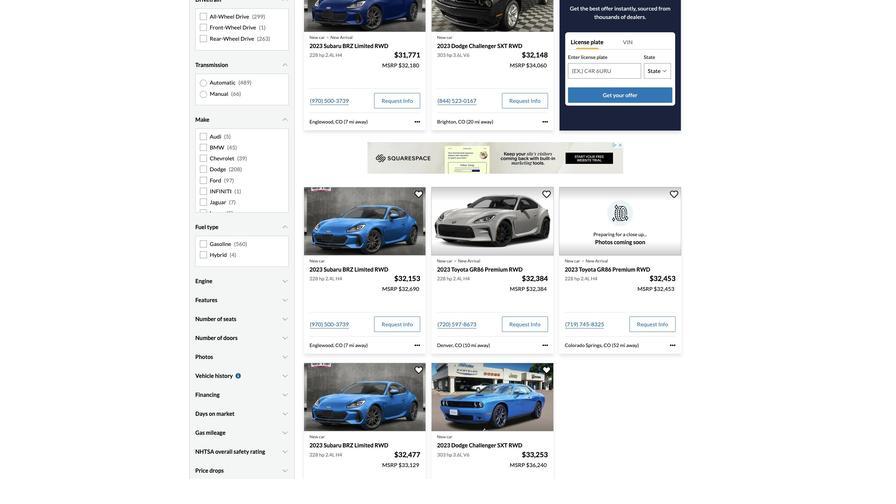 Task type: locate. For each thing, give the bounding box(es) containing it.
1 horizontal spatial toyota
[[579, 266, 596, 273]]

rear-wheel drive (263)
[[210, 35, 270, 42]]

hybrid
[[210, 252, 227, 258]]

2 500- from the top
[[324, 321, 336, 328]]

(719) 745-8325
[[565, 321, 604, 328]]

chevron down image inside make "dropdown button"
[[282, 117, 289, 123]]

Enter license plate field
[[568, 63, 641, 78]]

gr86
[[469, 266, 484, 273], [597, 266, 611, 273]]

tab list
[[568, 35, 672, 49]]

0 vertical spatial plate
[[591, 39, 603, 45]]

premium for $32,453
[[612, 266, 636, 273]]

vehicle history
[[195, 373, 233, 380]]

msrp inside '$32,453 msrp $32,453'
[[637, 286, 653, 292]]

2 premium from the left
[[612, 266, 636, 273]]

1 vertical spatial wr blue pearl 2023 subaru brz limited rwd coupe rear-wheel drive 6-speed manual image
[[304, 363, 426, 432]]

car for $32,148
[[447, 35, 452, 40]]

wheel for rear-
[[223, 35, 239, 42]]

msrp inside $31,771 msrp $32,180
[[382, 62, 397, 69]]

0 vertical spatial limited
[[354, 43, 374, 49]]

2 horizontal spatial ·
[[581, 254, 584, 267]]

500-
[[324, 97, 336, 104], [324, 321, 336, 328]]

fuel type button
[[195, 218, 289, 236]]

chevron down image inside "days on market" dropdown button
[[282, 412, 289, 417]]

303 right $31,771
[[437, 52, 446, 58]]

1 vertical spatial drive
[[243, 24, 256, 31]]

$32,453 msrp $32,453
[[637, 275, 676, 292]]

2 (970) 500-3739 from the top
[[310, 321, 349, 328]]

1 vertical spatial wheel
[[225, 24, 241, 31]]

8 chevron down image from the top
[[282, 430, 289, 436]]

away)
[[355, 119, 368, 125], [481, 119, 493, 125], [355, 343, 368, 349], [477, 343, 490, 349], [626, 343, 639, 349]]

1 subaru from the top
[[324, 43, 342, 49]]

0 horizontal spatial new car · new arrival 2023 toyota gr86 premium rwd
[[437, 254, 523, 273]]

wheel for all-
[[218, 13, 234, 20]]

get your offer
[[603, 92, 638, 98]]

2 brz from the top
[[343, 266, 353, 273]]

car inside new car · new arrival 2023 subaru brz limited rwd
[[319, 35, 325, 40]]

chevron down image for days on market
[[282, 412, 289, 417]]

· for $32,453
[[581, 254, 584, 267]]

subaru inside new car · new arrival 2023 subaru brz limited rwd
[[324, 43, 342, 49]]

2 gr86 from the left
[[597, 266, 611, 273]]

0 horizontal spatial offer
[[601, 5, 613, 12]]

car for $32,384
[[447, 259, 452, 264]]

6 chevron down image from the top
[[282, 449, 289, 455]]

1 vertical spatial 303
[[437, 452, 446, 458]]

premium for $32,384
[[485, 266, 508, 273]]

6 chevron down image from the top
[[282, 374, 289, 379]]

drive down (299) on the left of page
[[243, 24, 256, 31]]

license
[[571, 39, 590, 45]]

gas
[[195, 430, 205, 436]]

dealers.
[[627, 13, 646, 20]]

(4)
[[230, 252, 236, 258]]

new car 2023 dodge challenger sxt rwd
[[437, 35, 522, 49], [437, 435, 522, 449]]

0 vertical spatial subaru
[[324, 43, 342, 49]]

0 vertical spatial ellipsis h image
[[415, 119, 420, 125]]

2 horizontal spatial arrival
[[595, 259, 608, 264]]

0 vertical spatial wr blue pearl 2023 subaru brz limited rwd coupe rear-wheel drive 6-speed manual image
[[304, 187, 426, 256]]

228 hp 2.4l h4 for $32,384
[[437, 276, 470, 282]]

0 horizontal spatial toyota
[[451, 266, 468, 273]]

audi (5)
[[210, 133, 231, 140]]

chevron down image
[[282, 0, 289, 3], [282, 117, 289, 123], [282, 279, 289, 284], [282, 317, 289, 322], [282, 355, 289, 360], [282, 374, 289, 379], [282, 393, 289, 398], [282, 430, 289, 436], [282, 468, 289, 474]]

0 vertical spatial new car 2023 subaru brz limited rwd
[[310, 259, 388, 273]]

1 horizontal spatial gr86
[[597, 266, 611, 273]]

2 new car · new arrival 2023 toyota gr86 premium rwd from the left
[[565, 254, 650, 273]]

3 chevron down image from the top
[[282, 279, 289, 284]]

1 vertical spatial subaru
[[324, 266, 342, 273]]

of left doors on the left
[[217, 335, 222, 342]]

1 vertical spatial v6
[[463, 452, 470, 458]]

0 vertical spatial (5)
[[224, 133, 231, 140]]

0 vertical spatial englewood,
[[310, 119, 335, 125]]

chevron down image for transmission
[[282, 62, 289, 68]]

3.6l for $33,253
[[453, 452, 462, 458]]

chevron down image inside 'financing' dropdown button
[[282, 393, 289, 398]]

2 sxt from the top
[[497, 442, 508, 449]]

chevron down image inside engine dropdown button
[[282, 279, 289, 284]]

toyota
[[451, 266, 468, 273], [579, 266, 596, 273]]

0 vertical spatial 500-
[[324, 97, 336, 104]]

number of seats
[[195, 316, 236, 323]]

chevron down image inside 'transmission' dropdown button
[[282, 62, 289, 68]]

2 3.6l from the top
[[453, 452, 462, 458]]

chevron down image inside number of doors dropdown button
[[282, 336, 289, 341]]

arrival
[[340, 35, 353, 40], [468, 259, 480, 264], [595, 259, 608, 264]]

0 vertical spatial (7
[[344, 119, 348, 125]]

1 vertical spatial 3739
[[336, 321, 349, 328]]

chevron down image inside gas mileage dropdown button
[[282, 430, 289, 436]]

2.4l for $31,771
[[325, 52, 335, 58]]

1 horizontal spatial premium
[[612, 266, 636, 273]]

car for $32,453
[[574, 259, 580, 264]]

market
[[216, 411, 234, 417]]

msrp inside $32,384 msrp $32,384
[[510, 286, 525, 292]]

info for $32,384
[[531, 321, 541, 328]]

days on market
[[195, 411, 234, 417]]

get for get the best offer instantly, sourced from thousands of dealers.
[[570, 5, 579, 12]]

1 (970) 500-3739 from the top
[[310, 97, 349, 104]]

ellipsis h image left "colorado"
[[542, 343, 548, 349]]

3 chevron down image from the top
[[282, 298, 289, 303]]

2 horizontal spatial ellipsis h image
[[670, 343, 676, 349]]

(970) 500-3739 for ·
[[310, 97, 349, 104]]

1 vertical spatial 303 hp 3.6l v6
[[437, 452, 470, 458]]

plate right license
[[597, 54, 608, 60]]

rwd up '$32,453 msrp $32,453'
[[637, 266, 650, 273]]

of down instantly,
[[621, 13, 626, 20]]

car for $32,153
[[319, 259, 325, 264]]

1 gr86 from the left
[[469, 266, 484, 273]]

of left seats
[[217, 316, 222, 323]]

4 chevron down image from the top
[[282, 336, 289, 341]]

1 limited from the top
[[354, 43, 374, 49]]

enter
[[568, 54, 580, 60]]

1 sxt from the top
[[497, 43, 508, 49]]

(7
[[344, 119, 348, 125], [344, 343, 348, 349]]

subaru
[[324, 43, 342, 49], [324, 266, 342, 273], [324, 442, 342, 449]]

1 v6 from the top
[[463, 52, 470, 58]]

offer inside get the best offer instantly, sourced from thousands of dealers.
[[601, 5, 613, 12]]

1 (970) 500-3739 button from the top
[[310, 93, 349, 109]]

597-
[[452, 321, 464, 328]]

2 3739 from the top
[[336, 321, 349, 328]]

(720) 597-8673 button
[[437, 317, 477, 333]]

1 brz from the top
[[343, 43, 353, 49]]

number of doors button
[[195, 330, 289, 347]]

msrp for $32,153
[[382, 286, 397, 292]]

1 vertical spatial number
[[195, 335, 216, 342]]

3739 for 2023
[[336, 321, 349, 328]]

1 premium from the left
[[485, 266, 508, 273]]

1 vertical spatial 3.6l
[[453, 452, 462, 458]]

4 chevron down image from the top
[[282, 317, 289, 322]]

front-
[[210, 24, 225, 31]]

2 number from the top
[[195, 335, 216, 342]]

number for number of doors
[[195, 335, 216, 342]]

1 3.6l from the top
[[453, 52, 462, 58]]

offer
[[601, 5, 613, 12], [625, 92, 638, 98]]

1 vertical spatial (970)
[[310, 321, 323, 328]]

228 hp 2.4l h4
[[310, 52, 342, 58], [310, 276, 342, 282], [437, 276, 470, 282], [565, 276, 598, 282], [310, 452, 342, 458]]

(720)
[[438, 321, 451, 328]]

drive for rear-wheel drive
[[241, 35, 254, 42]]

7 chevron down image from the top
[[282, 393, 289, 398]]

(7 for ·
[[344, 119, 348, 125]]

(1) up (7)
[[234, 188, 241, 195]]

msrp inside '$32,153 msrp $32,690'
[[382, 286, 397, 292]]

msrp inside "$32,148 msrp $34,060"
[[510, 62, 525, 69]]

request info for $32,148
[[509, 97, 541, 104]]

ellipsis h image
[[542, 119, 548, 125], [415, 343, 420, 349], [670, 343, 676, 349]]

request info for $32,384
[[509, 321, 541, 328]]

ellipsis h image for $32,153
[[415, 343, 420, 349]]

away) for $32,153
[[355, 343, 368, 349]]

limited
[[354, 43, 374, 49], [354, 266, 374, 273], [354, 442, 374, 449]]

0 vertical spatial 3739
[[336, 97, 349, 104]]

1 new car 2023 subaru brz limited rwd from the top
[[310, 259, 388, 273]]

1 (7 from the top
[[344, 119, 348, 125]]

1 horizontal spatial get
[[603, 92, 612, 98]]

1 vertical spatial brz
[[343, 266, 353, 273]]

2 v6 from the top
[[463, 452, 470, 458]]

get
[[570, 5, 579, 12], [603, 92, 612, 98]]

$32,153
[[394, 275, 420, 283]]

2 chevron down image from the top
[[282, 117, 289, 123]]

h4 for $32,453
[[591, 276, 598, 282]]

1 vertical spatial englewood, co (7 mi away)
[[310, 343, 368, 349]]

new car · new arrival 2023 toyota gr86 premium rwd for $32,453
[[565, 254, 650, 273]]

0 vertical spatial offer
[[601, 5, 613, 12]]

0 vertical spatial of
[[621, 13, 626, 20]]

0 horizontal spatial ·
[[326, 30, 329, 43]]

chevron down image for gas mileage
[[282, 430, 289, 436]]

2 chevron down image from the top
[[282, 224, 289, 230]]

englewood, co (7 mi away) for 2023
[[310, 343, 368, 349]]

$31,771 msrp $32,180
[[382, 51, 420, 69]]

vehicle photo unavailable image
[[559, 187, 681, 256]]

info for $32,153
[[403, 321, 413, 328]]

$32,148 msrp $34,060
[[510, 51, 548, 69]]

0 horizontal spatial gr86
[[469, 266, 484, 273]]

get inside get the best offer instantly, sourced from thousands of dealers.
[[570, 5, 579, 12]]

h4 for $31,771
[[336, 52, 342, 58]]

0 vertical spatial (970)
[[310, 97, 323, 104]]

2 (970) 500-3739 button from the top
[[310, 317, 349, 333]]

drive up front-wheel drive (1)
[[236, 13, 249, 20]]

gr86 for $32,453
[[597, 266, 611, 273]]

new car · new arrival 2023 subaru brz limited rwd
[[310, 30, 388, 49]]

(489)
[[238, 79, 252, 86]]

2.4l for $32,153
[[325, 276, 335, 282]]

plate right the license
[[591, 39, 603, 45]]

1 toyota from the left
[[451, 266, 468, 273]]

1 vertical spatial $32,384
[[526, 286, 547, 292]]

chevron down image for nhtsa overall safety rating
[[282, 449, 289, 455]]

get left the
[[570, 5, 579, 12]]

brz inside new car · new arrival 2023 subaru brz limited rwd
[[343, 43, 353, 49]]

1 303 hp 3.6l v6 from the top
[[437, 52, 470, 58]]

1 vertical spatial offer
[[625, 92, 638, 98]]

wheel down front-wheel drive (1)
[[223, 35, 239, 42]]

offer up thousands
[[601, 5, 613, 12]]

1 vertical spatial challenger
[[469, 442, 496, 449]]

info for $32,148
[[531, 97, 541, 104]]

rwd up "$32,148 msrp $34,060" at the right of the page
[[509, 43, 522, 49]]

get left the "your"
[[603, 92, 612, 98]]

2 vertical spatial subaru
[[324, 442, 342, 449]]

(5) down (7)
[[227, 210, 233, 216]]

2.4l for $32,453
[[581, 276, 590, 282]]

chevron down image inside vehicle history dropdown button
[[282, 374, 289, 379]]

englewood, co (7 mi away) for ·
[[310, 119, 368, 125]]

2 englewood, from the top
[[310, 343, 335, 349]]

1 vertical spatial (970) 500-3739 button
[[310, 317, 349, 333]]

msrp inside $33,253 msrp $36,240
[[510, 462, 525, 469]]

chevron down image for number of doors
[[282, 336, 289, 341]]

hybrid (4)
[[210, 252, 236, 258]]

plate
[[591, 39, 603, 45], [597, 54, 608, 60]]

1 horizontal spatial ·
[[454, 254, 457, 267]]

chevron down image for make
[[282, 117, 289, 123]]

info for $31,771
[[403, 97, 413, 104]]

1 englewood, from the top
[[310, 119, 335, 125]]

chevron down image inside the fuel type 'dropdown button'
[[282, 224, 289, 230]]

2 (7 from the top
[[344, 343, 348, 349]]

(719)
[[565, 321, 578, 328]]

rwd
[[375, 43, 388, 49], [509, 43, 522, 49], [375, 266, 388, 273], [509, 266, 523, 273], [637, 266, 650, 273], [375, 442, 388, 449], [509, 442, 522, 449]]

1 vertical spatial (1)
[[234, 188, 241, 195]]

· inside new car · new arrival 2023 subaru brz limited rwd
[[326, 30, 329, 43]]

1 vertical spatial plate
[[597, 54, 608, 60]]

0 horizontal spatial get
[[570, 5, 579, 12]]

h4
[[336, 52, 342, 58], [336, 276, 342, 282], [463, 276, 470, 282], [591, 276, 598, 282], [336, 452, 342, 458]]

2 vertical spatial wheel
[[223, 35, 239, 42]]

ellipsis h image left brighton,
[[415, 119, 420, 125]]

wheel up front-
[[218, 13, 234, 20]]

1 horizontal spatial ellipsis h image
[[542, 119, 548, 125]]

2 303 from the top
[[437, 452, 446, 458]]

wheel down all-wheel drive (299) at the left of the page
[[225, 24, 241, 31]]

1 chevron down image from the top
[[282, 62, 289, 68]]

msrp for $32,453
[[637, 286, 653, 292]]

9 chevron down image from the top
[[282, 468, 289, 474]]

2 englewood, co (7 mi away) from the top
[[310, 343, 368, 349]]

(970)
[[310, 97, 323, 104], [310, 321, 323, 328]]

2023 inside new car · new arrival 2023 subaru brz limited rwd
[[310, 43, 323, 49]]

0 vertical spatial 303 hp 3.6l v6
[[437, 52, 470, 58]]

rwd inside new car · new arrival 2023 subaru brz limited rwd
[[375, 43, 388, 49]]

(208)
[[229, 166, 242, 173]]

0 vertical spatial (970) 500-3739 button
[[310, 93, 349, 109]]

303 right $32,477
[[437, 452, 446, 458]]

2 wr blue pearl 2023 subaru brz limited rwd coupe rear-wheel drive 6-speed manual image from the top
[[304, 363, 426, 432]]

0 vertical spatial brz
[[343, 43, 353, 49]]

(844) 523-0167
[[438, 97, 477, 104]]

chevron down image inside photos dropdown button
[[282, 355, 289, 360]]

co for $32,384
[[455, 343, 462, 349]]

0 vertical spatial number
[[195, 316, 216, 323]]

(719) 745-8325 button
[[565, 317, 605, 333]]

1 vertical spatial ellipsis h image
[[542, 343, 548, 349]]

get for get your offer
[[603, 92, 612, 98]]

number up "photos"
[[195, 335, 216, 342]]

5 chevron down image from the top
[[282, 412, 289, 417]]

chevrolet (39)
[[210, 155, 247, 162]]

1 (970) from the top
[[310, 97, 323, 104]]

(1) up (263)
[[259, 24, 266, 31]]

228 hp 2.4l h4 for $32,153
[[310, 276, 342, 282]]

1 horizontal spatial new car · new arrival 2023 toyota gr86 premium rwd
[[565, 254, 650, 273]]

msrp for $32,477
[[382, 462, 397, 469]]

5 chevron down image from the top
[[282, 355, 289, 360]]

wr blue pearl 2023 subaru brz limited rwd coupe rear-wheel drive 6-speed manual image
[[304, 187, 426, 256], [304, 363, 426, 432]]

request info for $32,453
[[637, 321, 668, 328]]

rwd up $32,384 msrp $32,384
[[509, 266, 523, 273]]

(1)
[[259, 24, 266, 31], [234, 188, 241, 195]]

3.6l
[[453, 52, 462, 58], [453, 452, 462, 458]]

3 brz from the top
[[343, 442, 353, 449]]

new car · new arrival 2023 toyota gr86 premium rwd for $32,384
[[437, 254, 523, 273]]

2 vertical spatial limited
[[354, 442, 374, 449]]

ellipsis h image for $31,771
[[415, 119, 420, 125]]

rwd up $31,771 msrp $32,180
[[375, 43, 388, 49]]

2.4l for $32,477
[[325, 452, 335, 458]]

1 vertical spatial sxt
[[497, 442, 508, 449]]

228
[[310, 52, 318, 58], [310, 276, 318, 282], [437, 276, 446, 282], [565, 276, 573, 282], [310, 452, 318, 458]]

v6 for $32,148
[[463, 52, 470, 58]]

nhtsa overall safety rating button
[[195, 443, 289, 461]]

chevron down image inside number of seats dropdown button
[[282, 317, 289, 322]]

2023
[[310, 43, 323, 49], [437, 43, 450, 49], [310, 266, 323, 273], [437, 266, 450, 273], [565, 266, 578, 273], [310, 442, 323, 449], [437, 442, 450, 449]]

0 vertical spatial wheel
[[218, 13, 234, 20]]

transmission
[[195, 61, 228, 68]]

msrp inside the $32,477 msrp $33,129
[[382, 462, 397, 469]]

0 vertical spatial challenger
[[469, 43, 496, 49]]

1 vertical spatial (5)
[[227, 210, 233, 216]]

(5) for audi (5)
[[224, 133, 231, 140]]

0 vertical spatial 303
[[437, 52, 446, 58]]

0 vertical spatial get
[[570, 5, 579, 12]]

overall
[[215, 449, 233, 455]]

arrival for $31,771
[[340, 35, 353, 40]]

1 englewood, co (7 mi away) from the top
[[310, 119, 368, 125]]

0 vertical spatial sxt
[[497, 43, 508, 49]]

2 new car 2023 dodge challenger sxt rwd from the top
[[437, 435, 522, 449]]

523-
[[452, 97, 464, 104]]

2 (970) from the top
[[310, 321, 323, 328]]

1 wr blue pearl 2023 subaru brz limited rwd coupe rear-wheel drive 6-speed manual image from the top
[[304, 187, 426, 256]]

1 vertical spatial (970) 500-3739
[[310, 321, 349, 328]]

msrp for $32,384
[[510, 286, 525, 292]]

0 vertical spatial englewood, co (7 mi away)
[[310, 119, 368, 125]]

1 horizontal spatial arrival
[[468, 259, 480, 264]]

1 500- from the top
[[324, 97, 336, 104]]

1 303 from the top
[[437, 52, 446, 58]]

0 horizontal spatial ellipsis h image
[[415, 119, 420, 125]]

get inside button
[[603, 92, 612, 98]]

1 vertical spatial new car 2023 dodge challenger sxt rwd
[[437, 435, 522, 449]]

1 vertical spatial (7
[[344, 343, 348, 349]]

0 horizontal spatial ellipsis h image
[[415, 343, 420, 349]]

$32,453
[[650, 275, 676, 283], [654, 286, 675, 292]]

1 horizontal spatial ellipsis h image
[[542, 343, 548, 349]]

chevron down image inside price drops dropdown button
[[282, 468, 289, 474]]

228 for $32,384
[[437, 276, 446, 282]]

0 vertical spatial v6
[[463, 52, 470, 58]]

drive down front-wheel drive (1)
[[241, 35, 254, 42]]

1 vertical spatial get
[[603, 92, 612, 98]]

number down features
[[195, 316, 216, 323]]

0167
[[464, 97, 477, 104]]

chevron down image
[[282, 62, 289, 68], [282, 224, 289, 230], [282, 298, 289, 303], [282, 336, 289, 341], [282, 412, 289, 417], [282, 449, 289, 455]]

brighton,
[[437, 119, 457, 125]]

1 vertical spatial englewood,
[[310, 343, 335, 349]]

0 vertical spatial (970) 500-3739
[[310, 97, 349, 104]]

ellipsis h image
[[415, 119, 420, 125], [542, 343, 548, 349]]

license
[[581, 54, 596, 60]]

springs,
[[586, 343, 603, 349]]

info
[[403, 97, 413, 104], [531, 97, 541, 104], [403, 321, 413, 328], [531, 321, 541, 328], [658, 321, 668, 328]]

of for doors
[[217, 335, 222, 342]]

(970) for ·
[[310, 97, 323, 104]]

2 vertical spatial drive
[[241, 35, 254, 42]]

0 vertical spatial new car 2023 dodge challenger sxt rwd
[[437, 35, 522, 49]]

brz
[[343, 43, 353, 49], [343, 266, 353, 273], [343, 442, 353, 449]]

0 horizontal spatial (1)
[[234, 188, 241, 195]]

offer right the "your"
[[625, 92, 638, 98]]

arrival inside new car · new arrival 2023 subaru brz limited rwd
[[340, 35, 353, 40]]

0 vertical spatial (1)
[[259, 24, 266, 31]]

number of doors
[[195, 335, 238, 342]]

(5) up bmw (45)
[[224, 133, 231, 140]]

0 vertical spatial drive
[[236, 13, 249, 20]]

gr86 for $32,384
[[469, 266, 484, 273]]

2 toyota from the left
[[579, 266, 596, 273]]

drive for all-wheel drive
[[236, 13, 249, 20]]

request info for $32,153
[[382, 321, 413, 328]]

chevron down image inside 'nhtsa overall safety rating' dropdown button
[[282, 449, 289, 455]]

2 vertical spatial brz
[[343, 442, 353, 449]]

request info for $31,771
[[382, 97, 413, 104]]

make button
[[195, 111, 289, 129]]

0 horizontal spatial premium
[[485, 266, 508, 273]]

2 303 hp 3.6l v6 from the top
[[437, 452, 470, 458]]

gasoline
[[210, 241, 231, 247]]

infiniti
[[210, 188, 232, 195]]

2 challenger from the top
[[469, 442, 496, 449]]

2 vertical spatial of
[[217, 335, 222, 342]]

1 vertical spatial limited
[[354, 266, 374, 273]]

number
[[195, 316, 216, 323], [195, 335, 216, 342]]

request info button for $32,384
[[502, 317, 548, 333]]

0 vertical spatial 3.6l
[[453, 52, 462, 58]]

1 vertical spatial of
[[217, 316, 222, 323]]

dodge
[[451, 43, 468, 49], [210, 166, 226, 173], [451, 442, 468, 449]]

0 horizontal spatial arrival
[[340, 35, 353, 40]]

(970) for 2023
[[310, 321, 323, 328]]

rwd up $33,253 msrp $36,240
[[509, 442, 522, 449]]

1 3739 from the top
[[336, 97, 349, 104]]

1 new car · new arrival 2023 toyota gr86 premium rwd from the left
[[437, 254, 523, 273]]

1 horizontal spatial offer
[[625, 92, 638, 98]]

request info button for $31,771
[[374, 93, 420, 109]]

manual
[[210, 90, 228, 97]]

1 vertical spatial 500-
[[324, 321, 336, 328]]

228 hp 2.4l h4 for $32,477
[[310, 452, 342, 458]]

1 number from the top
[[195, 316, 216, 323]]

msrp for $31,771
[[382, 62, 397, 69]]

license plate tab
[[568, 35, 620, 49]]

228 for $31,771
[[310, 52, 318, 58]]

$31,771
[[394, 51, 420, 59]]

vin tab
[[620, 35, 672, 49]]

1 vertical spatial new car 2023 subaru brz limited rwd
[[310, 435, 388, 449]]

chevron down image inside features dropdown button
[[282, 298, 289, 303]]

(52
[[612, 343, 619, 349]]

plate inside tab
[[591, 39, 603, 45]]

new car 2023 subaru brz limited rwd
[[310, 259, 388, 273], [310, 435, 388, 449]]



Task type: describe. For each thing, give the bounding box(es) containing it.
303 hp 3.6l v6 for $32,148
[[437, 52, 470, 58]]

offer inside button
[[625, 92, 638, 98]]

2 subaru from the top
[[324, 266, 342, 273]]

gas mileage button
[[195, 425, 289, 442]]

features button
[[195, 292, 289, 309]]

3 limited from the top
[[354, 442, 374, 449]]

nhtsa overall safety rating
[[195, 449, 265, 455]]

ford (97)
[[210, 177, 234, 184]]

financing button
[[195, 387, 289, 404]]

3 subaru from the top
[[324, 442, 342, 449]]

arrival for $32,384
[[468, 259, 480, 264]]

drive for front-wheel drive
[[243, 24, 256, 31]]

303 for $33,253
[[437, 452, 446, 458]]

rear-
[[210, 35, 223, 42]]

rwd up '$32,153 msrp $32,690' in the bottom left of the page
[[375, 266, 388, 273]]

0 vertical spatial dodge
[[451, 43, 468, 49]]

1 vertical spatial $32,453
[[654, 286, 675, 292]]

3.6l for $32,148
[[453, 52, 462, 58]]

chevron down image for financing
[[282, 393, 289, 398]]

drops
[[209, 468, 224, 474]]

$32,477 msrp $33,129
[[382, 451, 420, 469]]

jaguar
[[210, 199, 226, 206]]

ellipsis h image for $32,148
[[542, 119, 548, 125]]

toyota for $32,453
[[579, 266, 596, 273]]

automatic
[[210, 79, 236, 86]]

denver, co (10 mi away)
[[437, 343, 490, 349]]

automatic (489)
[[210, 79, 252, 86]]

(844) 523-0167 button
[[437, 93, 477, 109]]

license plate
[[571, 39, 603, 45]]

make
[[195, 116, 209, 123]]

0 vertical spatial $32,384
[[522, 275, 548, 283]]

thousands
[[594, 13, 620, 20]]

request info button for $32,148
[[502, 93, 548, 109]]

safety
[[234, 449, 249, 455]]

(560)
[[234, 241, 247, 247]]

(45)
[[227, 144, 237, 151]]

englewood, for ·
[[310, 119, 335, 125]]

photos
[[195, 354, 213, 361]]

(20
[[466, 119, 474, 125]]

(970) 500-3739 button for ·
[[310, 93, 349, 109]]

of for seats
[[217, 316, 222, 323]]

front-wheel drive (1)
[[210, 24, 266, 31]]

request for $32,148
[[509, 97, 530, 104]]

hp for $32,153
[[319, 276, 324, 282]]

(39)
[[237, 155, 247, 162]]

(7)
[[229, 199, 236, 206]]

vehicle
[[195, 373, 214, 380]]

chevron down image for features
[[282, 298, 289, 303]]

$32,384 msrp $32,384
[[510, 275, 548, 292]]

hp for $32,453
[[574, 276, 580, 282]]

bmw
[[210, 144, 224, 151]]

denver,
[[437, 343, 454, 349]]

h4 for $32,153
[[336, 276, 342, 282]]

2.4l for $32,384
[[453, 276, 462, 282]]

ellipsis h image for $32,384
[[542, 343, 548, 349]]

(10
[[463, 343, 470, 349]]

colorado springs, co (52 mi away)
[[565, 343, 639, 349]]

(299)
[[252, 13, 265, 20]]

colorado
[[565, 343, 585, 349]]

· for $31,771
[[326, 30, 329, 43]]

sapphire blue pearl 2023 subaru brz limited rwd coupe rear-wheel drive 6-speed manual image
[[304, 0, 426, 32]]

303 for $32,148
[[437, 52, 446, 58]]

number of seats button
[[195, 311, 289, 328]]

co for $31,771
[[335, 119, 343, 125]]

(66)
[[231, 90, 241, 97]]

0 vertical spatial $32,453
[[650, 275, 676, 283]]

745-
[[579, 321, 591, 328]]

vehicle history button
[[195, 368, 289, 385]]

financing
[[195, 392, 220, 399]]

away) for $32,148
[[481, 119, 493, 125]]

tab list containing license plate
[[568, 35, 672, 49]]

enter license plate
[[568, 54, 608, 60]]

from
[[659, 5, 670, 12]]

228 for $32,477
[[310, 452, 318, 458]]

2 vertical spatial dodge
[[451, 442, 468, 449]]

wheel for front-
[[225, 24, 241, 31]]

$32,477
[[394, 451, 420, 459]]

ellipsis h image for $32,453
[[670, 343, 676, 349]]

500- for 2023
[[324, 321, 336, 328]]

228 for $32,153
[[310, 276, 318, 282]]

hp for $32,477
[[319, 452, 324, 458]]

request for $32,153
[[382, 321, 402, 328]]

price drops
[[195, 468, 224, 474]]

$32,690
[[398, 286, 419, 292]]

seats
[[223, 316, 236, 323]]

doors
[[223, 335, 238, 342]]

days on market button
[[195, 406, 289, 423]]

· for $32,384
[[454, 254, 457, 267]]

500- for ·
[[324, 97, 336, 104]]

3739 for ·
[[336, 97, 349, 104]]

303 hp 3.6l v6 for $33,253
[[437, 452, 470, 458]]

brighton, co (20 mi away)
[[437, 119, 493, 125]]

away) for $32,384
[[477, 343, 490, 349]]

lexus
[[210, 210, 224, 216]]

hp for $33,253
[[447, 452, 452, 458]]

228 for $32,453
[[565, 276, 573, 282]]

mi for $32,153
[[349, 343, 354, 349]]

228 hp 2.4l h4 for $31,771
[[310, 52, 342, 58]]

history
[[215, 373, 233, 380]]

bmw (45)
[[210, 144, 237, 151]]

chevron down image for price drops
[[282, 468, 289, 474]]

hp for $32,384
[[447, 276, 452, 282]]

fuel type
[[195, 224, 219, 230]]

h4 for $32,384
[[463, 276, 470, 282]]

of inside get the best offer instantly, sourced from thousands of dealers.
[[621, 13, 626, 20]]

advertisement region
[[368, 142, 623, 174]]

v6 for $33,253
[[463, 452, 470, 458]]

2 new car 2023 subaru brz limited rwd from the top
[[310, 435, 388, 449]]

your
[[613, 92, 624, 98]]

the
[[580, 5, 588, 12]]

rwd up the $32,477 msrp $33,129
[[375, 442, 388, 449]]

on
[[209, 411, 215, 417]]

get the best offer instantly, sourced from thousands of dealers.
[[570, 5, 670, 20]]

sourced
[[638, 5, 657, 12]]

features
[[195, 297, 217, 304]]

info for $32,453
[[658, 321, 668, 328]]

wr blue pearl 2023 subaru brz limited rwd coupe rear-wheel drive 6-speed manual image for $32,477
[[304, 363, 426, 432]]

chevron down image for fuel type
[[282, 224, 289, 230]]

1 new car 2023 dodge challenger sxt rwd from the top
[[437, 35, 522, 49]]

away) for $31,771
[[355, 119, 368, 125]]

manual (66)
[[210, 90, 241, 97]]

audi
[[210, 133, 221, 140]]

$32,180
[[398, 62, 419, 69]]

$36,240
[[526, 462, 547, 469]]

request for $32,453
[[637, 321, 657, 328]]

1 chevron down image from the top
[[282, 0, 289, 3]]

days
[[195, 411, 208, 417]]

chevron down image for photos
[[282, 355, 289, 360]]

hp for $31,771
[[319, 52, 324, 58]]

1 vertical spatial dodge
[[210, 166, 226, 173]]

co for $32,148
[[458, 119, 465, 125]]

gray 2023 toyota gr86 premium rwd coupe rear-wheel drive manual image
[[432, 187, 554, 256]]

engine
[[195, 278, 212, 285]]

1 horizontal spatial (1)
[[259, 24, 266, 31]]

blue 2023 dodge challenger sxt rwd coupe rear-wheel drive automatic image
[[432, 363, 554, 432]]

arrival for $32,453
[[595, 259, 608, 264]]

(263)
[[257, 35, 270, 42]]

toyota for $32,384
[[451, 266, 468, 273]]

pitch black clearcoat 2023 dodge challenger sxt rwd coupe rear-wheel drive 8-speed automatic image
[[432, 0, 554, 32]]

rating
[[250, 449, 265, 455]]

$33,129
[[398, 462, 419, 469]]

fuel
[[195, 224, 206, 230]]

get your offer button
[[568, 87, 672, 103]]

1 challenger from the top
[[469, 43, 496, 49]]

info circle image
[[235, 374, 242, 379]]

limited inside new car · new arrival 2023 subaru brz limited rwd
[[354, 43, 374, 49]]

infiniti (1)
[[210, 188, 241, 195]]

(7 for 2023
[[344, 343, 348, 349]]

nhtsa
[[195, 449, 214, 455]]

number for number of seats
[[195, 316, 216, 323]]

2 limited from the top
[[354, 266, 374, 273]]

state
[[644, 54, 655, 60]]

msrp for $32,148
[[510, 62, 525, 69]]

228 hp 2.4l h4 for $32,453
[[565, 276, 598, 282]]

msrp for $33,253
[[510, 462, 525, 469]]

$33,253 msrp $36,240
[[510, 451, 548, 469]]

request info button for $32,153
[[374, 317, 420, 333]]

$33,253
[[522, 451, 548, 459]]

lexus (5)
[[210, 210, 233, 216]]

gas mileage
[[195, 430, 226, 436]]

request for $31,771
[[382, 97, 402, 104]]

chevron down image for number of seats
[[282, 317, 289, 322]]

vin
[[623, 39, 633, 45]]



Task type: vqa. For each thing, say whether or not it's contained in the screenshot.
the "Bank,"
no



